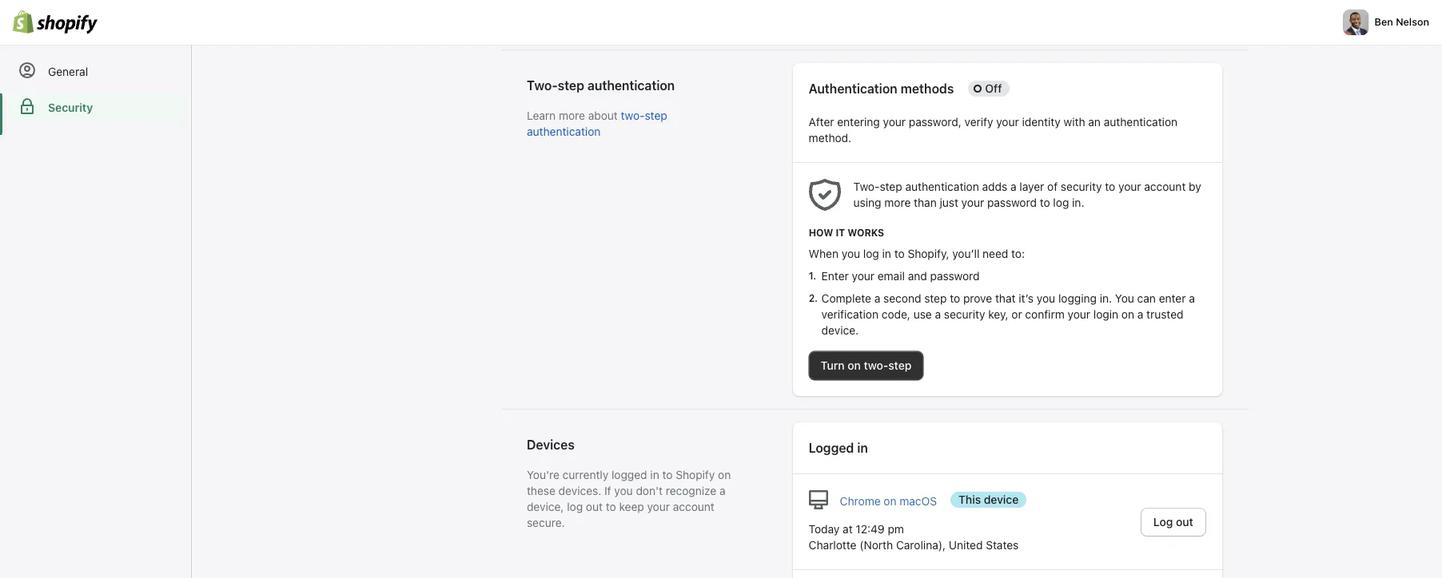 Task type: locate. For each thing, give the bounding box(es) containing it.
in inside how it works when you log in to shopify, you'll need to:
[[882, 247, 892, 261]]

out down devices.
[[586, 501, 603, 514]]

1 horizontal spatial you
[[842, 247, 861, 261]]

step up use
[[925, 292, 947, 305]]

more left than
[[885, 196, 911, 210]]

account inside you're currently logged in to shopify on these devices. if you don't recognize a device, log out to keep your account secure.
[[673, 501, 715, 514]]

0 horizontal spatial more
[[559, 109, 585, 122]]

your inside you're currently logged in to shopify on these devices. if you don't recognize a device, log out to keep your account secure.
[[647, 501, 670, 514]]

two- inside two-step authentication adds a layer of security to your account by using more than just your password to log in.
[[854, 180, 880, 194]]

two- right turn
[[864, 359, 889, 373]]

0 horizontal spatial account
[[673, 501, 715, 514]]

ben nelson
[[1375, 16, 1430, 28]]

you down it
[[842, 247, 861, 261]]

your
[[883, 115, 906, 129], [997, 115, 1019, 129], [1119, 180, 1142, 194], [962, 196, 985, 210], [852, 269, 875, 283], [1068, 308, 1091, 321], [647, 501, 670, 514]]

1 vertical spatial in.
[[1100, 292, 1112, 305]]

charlotte
[[809, 539, 857, 553]]

a right use
[[935, 308, 941, 321]]

in right the logged
[[857, 441, 868, 456]]

step up using
[[880, 180, 903, 194]]

0 horizontal spatial security
[[944, 308, 986, 321]]

a inside two-step authentication adds a layer of security to your account by using more than just your password to log in.
[[1011, 180, 1017, 194]]

enter
[[1159, 292, 1186, 305]]

to down if
[[606, 501, 616, 514]]

to up the "enter your email and password"
[[895, 247, 905, 261]]

you inside how it works when you log in to shopify, you'll need to:
[[842, 247, 861, 261]]

0 vertical spatial log
[[1053, 196, 1069, 210]]

on left macos
[[884, 495, 897, 509]]

to up don't
[[663, 469, 673, 482]]

two-
[[621, 109, 645, 122], [864, 359, 889, 373]]

authentication up just
[[906, 180, 979, 194]]

currently
[[563, 469, 609, 482]]

account left by
[[1145, 180, 1186, 194]]

in up email
[[882, 247, 892, 261]]

1 horizontal spatial in
[[857, 441, 868, 456]]

shopify image
[[13, 10, 98, 35]]

authentication methods
[[809, 82, 954, 96]]

step down code,
[[889, 359, 912, 373]]

on inside chrome on macos button
[[884, 495, 897, 509]]

log down of
[[1053, 196, 1069, 210]]

entering
[[837, 115, 880, 129]]

0 vertical spatial in
[[882, 247, 892, 261]]

0 horizontal spatial log
[[567, 501, 583, 514]]

0 vertical spatial account
[[1145, 180, 1186, 194]]

and
[[908, 269, 927, 283]]

today at 12:49 pm charlotte (north carolina), united states
[[809, 523, 1019, 553]]

today
[[809, 523, 840, 537]]

bn
[[1349, 16, 1366, 28]]

on inside "turn on two-step" button
[[848, 359, 861, 373]]

1 vertical spatial you
[[1037, 292, 1056, 305]]

on right turn
[[848, 359, 861, 373]]

to:
[[1012, 247, 1025, 261]]

device,
[[527, 501, 564, 514]]

password inside two-step authentication adds a layer of security to your account by using more than just your password to log in.
[[988, 196, 1037, 210]]

log
[[1053, 196, 1069, 210], [864, 247, 879, 261], [567, 501, 583, 514]]

1 vertical spatial out
[[1176, 515, 1194, 529]]

two- up learn
[[527, 78, 558, 93]]

two-step authentication link
[[527, 109, 668, 138]]

step for two-step authentication
[[558, 78, 585, 93]]

to
[[1105, 180, 1116, 194], [1040, 196, 1050, 210], [895, 247, 905, 261], [950, 292, 961, 305], [663, 469, 673, 482], [606, 501, 616, 514]]

1 vertical spatial account
[[673, 501, 715, 514]]

use
[[914, 308, 932, 321]]

1 horizontal spatial more
[[885, 196, 911, 210]]

two-step authentication
[[527, 109, 668, 138]]

on
[[1122, 308, 1135, 321], [848, 359, 861, 373], [718, 469, 731, 482], [884, 495, 897, 509]]

can
[[1138, 292, 1156, 305]]

0 vertical spatial password
[[988, 196, 1037, 210]]

layer
[[1020, 180, 1045, 194]]

of
[[1048, 180, 1058, 194]]

chrome on macos
[[840, 495, 937, 509]]

2 vertical spatial log
[[567, 501, 583, 514]]

password down you'll
[[930, 269, 980, 283]]

authentication for two-step authentication
[[588, 78, 675, 93]]

a right 'recognize'
[[720, 485, 726, 498]]

works
[[848, 227, 885, 239]]

security down prove
[[944, 308, 986, 321]]

1 horizontal spatial out
[[1176, 515, 1194, 529]]

you'll
[[953, 247, 980, 261]]

enter
[[822, 269, 849, 283]]

log down the works
[[864, 247, 879, 261]]

step up learn more about
[[558, 78, 585, 93]]

these
[[527, 485, 556, 498]]

0 vertical spatial you
[[842, 247, 861, 261]]

authentication inside two-step authentication
[[527, 125, 601, 138]]

complete a second step to prove that it's you logging in. you can enter a verification code, use a security key, or confirm your login on a trusted device.
[[822, 292, 1195, 337]]

0 vertical spatial two-
[[621, 109, 645, 122]]

step right about
[[645, 109, 668, 122]]

enter your email and password
[[822, 269, 980, 283]]

verification
[[822, 308, 879, 321]]

0 horizontal spatial in
[[650, 469, 659, 482]]

step inside two-step authentication adds a layer of security to your account by using more than just your password to log in.
[[880, 180, 903, 194]]

logged
[[612, 469, 647, 482]]

step for two-step authentication
[[645, 109, 668, 122]]

in.
[[1072, 196, 1085, 210], [1100, 292, 1112, 305]]

a left layer
[[1011, 180, 1017, 194]]

code,
[[882, 308, 911, 321]]

this
[[959, 493, 981, 507]]

1 horizontal spatial in.
[[1100, 292, 1112, 305]]

two- for two-step authentication adds a layer of security to your account by using more than just your password to log in.
[[854, 180, 880, 194]]

off
[[985, 82, 1002, 95]]

1 vertical spatial more
[[885, 196, 911, 210]]

ben
[[1375, 16, 1394, 28]]

login
[[1094, 308, 1119, 321]]

0 horizontal spatial you
[[614, 485, 633, 498]]

1 vertical spatial password
[[930, 269, 980, 283]]

account down 'recognize'
[[673, 501, 715, 514]]

your inside complete a second step to prove that it's you logging in. you can enter a verification code, use a security key, or confirm your login on a trusted device.
[[1068, 308, 1091, 321]]

a
[[1011, 180, 1017, 194], [875, 292, 881, 305], [1189, 292, 1195, 305], [935, 308, 941, 321], [1138, 308, 1144, 321], [720, 485, 726, 498]]

logging
[[1059, 292, 1097, 305]]

more right learn
[[559, 109, 585, 122]]

step inside complete a second step to prove that it's you logging in. you can enter a verification code, use a security key, or confirm your login on a trusted device.
[[925, 292, 947, 305]]

macos
[[900, 495, 937, 509]]

authentication
[[809, 82, 898, 96]]

keep
[[619, 501, 644, 514]]

two- up using
[[854, 180, 880, 194]]

two-
[[527, 78, 558, 93], [854, 180, 880, 194]]

step inside two-step authentication
[[645, 109, 668, 122]]

1 vertical spatial two-
[[864, 359, 889, 373]]

on down you
[[1122, 308, 1135, 321]]

1 vertical spatial log
[[864, 247, 879, 261]]

log down devices.
[[567, 501, 583, 514]]

2 horizontal spatial you
[[1037, 292, 1056, 305]]

0 vertical spatial in.
[[1072, 196, 1085, 210]]

you up confirm
[[1037, 292, 1056, 305]]

12:49
[[856, 523, 885, 537]]

that
[[996, 292, 1016, 305]]

0 horizontal spatial two-
[[527, 78, 558, 93]]

devices.
[[559, 485, 602, 498]]

0 horizontal spatial in.
[[1072, 196, 1085, 210]]

1 horizontal spatial password
[[988, 196, 1037, 210]]

authentication up about
[[588, 78, 675, 93]]

0 vertical spatial more
[[559, 109, 585, 122]]

0 vertical spatial two-
[[527, 78, 558, 93]]

to left prove
[[950, 292, 961, 305]]

adds
[[982, 180, 1008, 194]]

authentication for two-step authentication adds a layer of security to your account by using more than just your password to log in.
[[906, 180, 979, 194]]

password down adds
[[988, 196, 1037, 210]]

two- for two-step authentication
[[527, 78, 558, 93]]

on right shopify
[[718, 469, 731, 482]]

1 horizontal spatial two-
[[864, 359, 889, 373]]

0 vertical spatial security
[[1061, 180, 1102, 194]]

1 horizontal spatial two-
[[854, 180, 880, 194]]

1 vertical spatial two-
[[854, 180, 880, 194]]

you
[[842, 247, 861, 261], [1037, 292, 1056, 305], [614, 485, 633, 498]]

you right if
[[614, 485, 633, 498]]

security right of
[[1061, 180, 1102, 194]]

account
[[1145, 180, 1186, 194], [673, 501, 715, 514]]

a left second
[[875, 292, 881, 305]]

authentication down learn more about
[[527, 125, 601, 138]]

2 horizontal spatial log
[[1053, 196, 1069, 210]]

0 horizontal spatial out
[[586, 501, 603, 514]]

devices
[[527, 438, 575, 453]]

your down don't
[[647, 501, 670, 514]]

1 vertical spatial security
[[944, 308, 986, 321]]

after entering your password, verify your identity with an authentication method.
[[809, 115, 1178, 145]]

out right log
[[1176, 515, 1194, 529]]

you
[[1115, 292, 1135, 305]]

key,
[[989, 308, 1009, 321]]

2 vertical spatial you
[[614, 485, 633, 498]]

device.
[[822, 324, 859, 337]]

1 horizontal spatial account
[[1145, 180, 1186, 194]]

authentication for two-step authentication
[[527, 125, 601, 138]]

your left by
[[1119, 180, 1142, 194]]

0 horizontal spatial password
[[930, 269, 980, 283]]

confirm
[[1025, 308, 1065, 321]]

shopify,
[[908, 247, 950, 261]]

pm
[[888, 523, 904, 537]]

your down logging at bottom right
[[1068, 308, 1091, 321]]

it
[[836, 227, 845, 239]]

authentication right an
[[1104, 115, 1178, 129]]

you're
[[527, 469, 560, 482]]

0 horizontal spatial two-
[[621, 109, 645, 122]]

in up don't
[[650, 469, 659, 482]]

1 horizontal spatial log
[[864, 247, 879, 261]]

this device
[[959, 493, 1019, 507]]

log inside you're currently logged in to shopify on these devices. if you don't recognize a device, log out to keep your account secure.
[[567, 501, 583, 514]]

authentication inside two-step authentication adds a layer of security to your account by using more than just your password to log in.
[[906, 180, 979, 194]]

chrome on macos button
[[840, 494, 937, 510]]

0 vertical spatial out
[[586, 501, 603, 514]]

two- right about
[[621, 109, 645, 122]]

your up complete
[[852, 269, 875, 283]]

to right of
[[1105, 180, 1116, 194]]

your right just
[[962, 196, 985, 210]]

on inside complete a second step to prove that it's you logging in. you can enter a verification code, use a security key, or confirm your login on a trusted device.
[[1122, 308, 1135, 321]]

step
[[558, 78, 585, 93], [645, 109, 668, 122], [880, 180, 903, 194], [925, 292, 947, 305], [889, 359, 912, 373]]

security
[[1061, 180, 1102, 194], [944, 308, 986, 321]]

2 horizontal spatial in
[[882, 247, 892, 261]]

2 vertical spatial in
[[650, 469, 659, 482]]

device
[[984, 493, 1019, 507]]

1 horizontal spatial security
[[1061, 180, 1102, 194]]

two- inside button
[[864, 359, 889, 373]]



Task type: vqa. For each thing, say whether or not it's contained in the screenshot.
1st the from right
no



Task type: describe. For each thing, give the bounding box(es) containing it.
log inside how it works when you log in to shopify, you'll need to:
[[864, 247, 879, 261]]

when
[[809, 247, 839, 261]]

after
[[809, 115, 834, 129]]

second
[[884, 292, 922, 305]]

log inside two-step authentication adds a layer of security to your account by using more than just your password to log in.
[[1053, 196, 1069, 210]]

two- inside two-step authentication
[[621, 109, 645, 122]]

security
[[48, 101, 93, 114]]

security link
[[6, 94, 185, 122]]

a right the enter
[[1189, 292, 1195, 305]]

how it works when you log in to shopify, you'll need to:
[[809, 227, 1025, 261]]

prove
[[964, 292, 992, 305]]

on inside you're currently logged in to shopify on these devices. if you don't recognize a device, log out to keep your account secure.
[[718, 469, 731, 482]]

in. inside two-step authentication adds a layer of security to your account by using more than just your password to log in.
[[1072, 196, 1085, 210]]

how
[[809, 227, 833, 239]]

you inside you're currently logged in to shopify on these devices. if you don't recognize a device, log out to keep your account secure.
[[614, 485, 633, 498]]

nelson
[[1396, 16, 1430, 28]]

security inside complete a second step to prove that it's you logging in. you can enter a verification code, use a security key, or confirm your login on a trusted device.
[[944, 308, 986, 321]]

a down can
[[1138, 308, 1144, 321]]

email
[[878, 269, 905, 283]]

chrome
[[840, 495, 881, 509]]

an
[[1089, 115, 1101, 129]]

turn
[[821, 359, 845, 373]]

learn more about
[[527, 109, 621, 122]]

security inside two-step authentication adds a layer of security to your account by using more than just your password to log in.
[[1061, 180, 1102, 194]]

in. inside complete a second step to prove that it's you logging in. you can enter a verification code, use a security key, or confirm your login on a trusted device.
[[1100, 292, 1112, 305]]

than
[[914, 196, 937, 210]]

out inside button
[[1176, 515, 1194, 529]]

or
[[1012, 308, 1022, 321]]

general link
[[6, 58, 185, 86]]

just
[[940, 196, 959, 210]]

to down of
[[1040, 196, 1050, 210]]

by
[[1189, 180, 1202, 194]]

to inside complete a second step to prove that it's you logging in. you can enter a verification code, use a security key, or confirm your login on a trusted device.
[[950, 292, 961, 305]]

recognize
[[666, 485, 717, 498]]

general
[[48, 65, 88, 78]]

step for two-step authentication adds a layer of security to your account by using more than just your password to log in.
[[880, 180, 903, 194]]

using
[[854, 196, 882, 210]]

with
[[1064, 115, 1086, 129]]

1 vertical spatial in
[[857, 441, 868, 456]]

two-step authentication adds a layer of security to your account by using more than just your password to log in.
[[854, 180, 1202, 210]]

if
[[605, 485, 611, 498]]

at
[[843, 523, 853, 537]]

logged
[[809, 441, 854, 456]]

out inside you're currently logged in to shopify on these devices. if you don't recognize a device, log out to keep your account secure.
[[586, 501, 603, 514]]

authentication inside the after entering your password, verify your identity with an authentication method.
[[1104, 115, 1178, 129]]

you inside complete a second step to prove that it's you logging in. you can enter a verification code, use a security key, or confirm your login on a trusted device.
[[1037, 292, 1056, 305]]

turn on two-step
[[821, 359, 912, 373]]

shopify
[[676, 469, 715, 482]]

your down authentication methods
[[883, 115, 906, 129]]

step inside "turn on two-step" button
[[889, 359, 912, 373]]

verify
[[965, 115, 993, 129]]

need
[[983, 247, 1009, 261]]

to inside how it works when you log in to shopify, you'll need to:
[[895, 247, 905, 261]]

you're currently logged in to shopify on these devices. if you don't recognize a device, log out to keep your account secure.
[[527, 469, 731, 530]]

trusted
[[1147, 308, 1184, 321]]

color slate lighter image
[[809, 491, 828, 510]]

log
[[1154, 515, 1173, 529]]

carolina),
[[896, 539, 946, 553]]

it's
[[1019, 292, 1034, 305]]

united
[[949, 539, 983, 553]]

secure.
[[527, 517, 565, 530]]

your right verify
[[997, 115, 1019, 129]]

in inside you're currently logged in to shopify on these devices. if you don't recognize a device, log out to keep your account secure.
[[650, 469, 659, 482]]

methods
[[901, 82, 954, 96]]

don't
[[636, 485, 663, 498]]

two-step authentication
[[527, 78, 675, 93]]

a inside you're currently logged in to shopify on these devices. if you don't recognize a device, log out to keep your account secure.
[[720, 485, 726, 498]]

method.
[[809, 131, 852, 145]]

log out button
[[1141, 508, 1206, 537]]

states
[[986, 539, 1019, 553]]

more inside two-step authentication adds a layer of security to your account by using more than just your password to log in.
[[885, 196, 911, 210]]

account inside two-step authentication adds a layer of security to your account by using more than just your password to log in.
[[1145, 180, 1186, 194]]

log out
[[1154, 515, 1194, 529]]

logged in
[[809, 441, 868, 456]]

turn on two-step button
[[809, 352, 924, 381]]

complete
[[822, 292, 872, 305]]

password,
[[909, 115, 962, 129]]

(north
[[860, 539, 893, 553]]

identity
[[1022, 115, 1061, 129]]

about
[[588, 109, 618, 122]]

learn
[[527, 109, 556, 122]]



